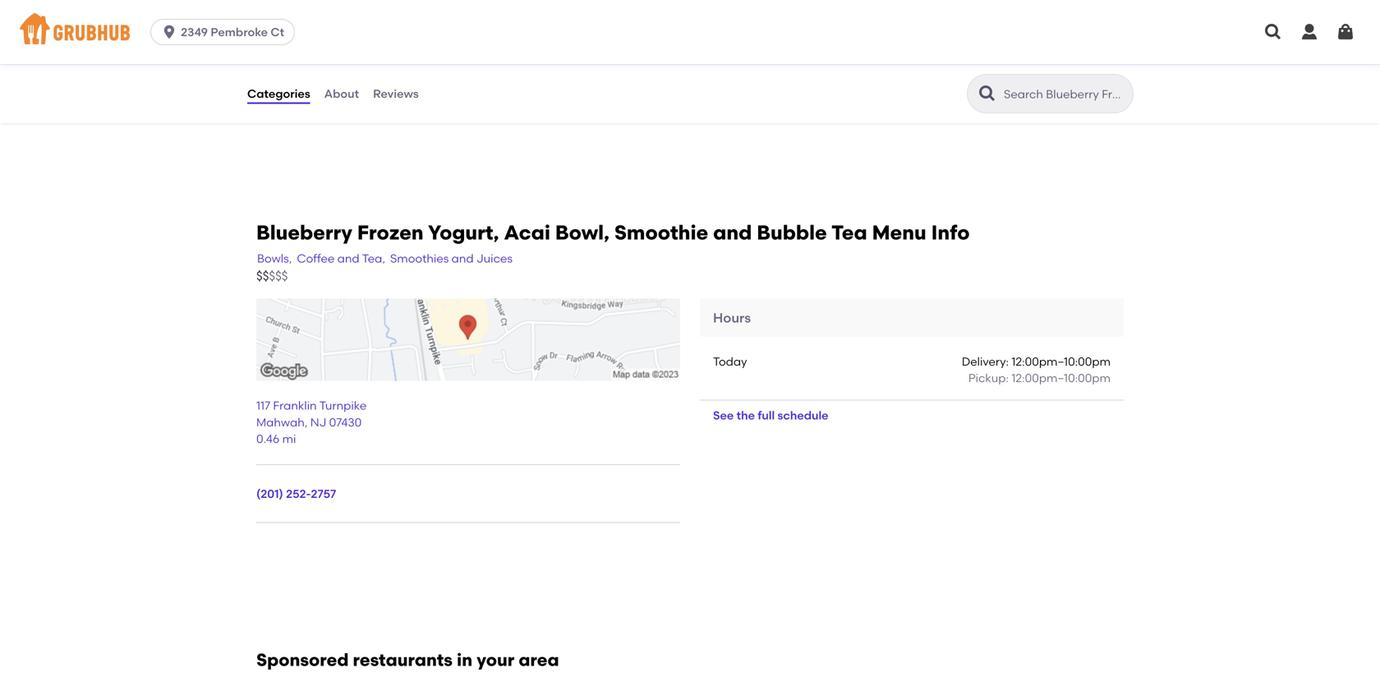 Task type: describe. For each thing, give the bounding box(es) containing it.
$$
[[256, 269, 269, 284]]

main navigation navigation
[[0, 0, 1381, 64]]

dairy for first non dairy bubble tea serve with tapioca, juice popper or fruit jelly. button from right
[[808, 57, 837, 71]]

yogurt,
[[428, 221, 499, 245]]

tea,
[[362, 251, 385, 265]]

pickup:
[[969, 371, 1009, 385]]

1 non dairy bubble tea serve with tapioca, juice popper or fruit jelly. button from the left
[[404, 23, 760, 106]]

12:00pm–10:00pm for pickup: 12:00pm–10:00pm
[[1012, 371, 1111, 385]]

1 with from the left
[[567, 57, 590, 71]]

bubble
[[757, 221, 827, 245]]

full
[[758, 408, 775, 422]]

juices
[[477, 251, 513, 265]]

,
[[305, 415, 308, 429]]

12:00pm–10:00pm for delivery: 12:00pm–10:00pm
[[1012, 355, 1111, 369]]

non for first non dairy bubble tea serve with tapioca, juice popper or fruit jelly. button from right
[[783, 57, 806, 71]]

117
[[256, 399, 270, 413]]

search icon image
[[978, 84, 998, 104]]

1 tapioca, from the left
[[593, 57, 640, 71]]

2 non dairy bubble tea serve with tapioca, juice popper or fruit jelly. button from the left
[[773, 23, 1128, 106]]

dairy for first non dairy bubble tea serve with tapioca, juice popper or fruit jelly. button
[[440, 57, 468, 71]]

1 jelly. from the left
[[497, 74, 521, 88]]

tea for first non dairy bubble tea serve with tapioca, juice popper or fruit jelly. button from right
[[882, 57, 900, 71]]

acai
[[504, 221, 551, 245]]

mi
[[282, 432, 296, 446]]

franklin
[[273, 399, 317, 413]]

or for first non dairy bubble tea serve with tapioca, juice popper or fruit jelly. button from right
[[826, 74, 838, 88]]

see
[[713, 408, 734, 422]]

see the full schedule
[[713, 408, 829, 422]]

2 popper from the left
[[783, 74, 824, 88]]

categories button
[[247, 64, 311, 123]]

see the full schedule button
[[700, 401, 842, 430]]

1 juice from the left
[[643, 57, 669, 71]]

categories
[[247, 87, 310, 101]]

delivery:
[[962, 355, 1009, 369]]

2349
[[181, 25, 208, 39]]

schedule
[[778, 408, 829, 422]]

07430
[[329, 415, 362, 429]]

bowls,
[[257, 251, 292, 265]]

bubble for first non dairy bubble tea serve with tapioca, juice popper or fruit jelly. button from right
[[839, 57, 879, 71]]

Search Blueberry Frozen Yogurt, Acai Bowl, Smoothie and Bubble Tea  search field
[[1003, 86, 1129, 102]]

2 horizontal spatial and
[[714, 221, 752, 245]]

1 serve from the left
[[535, 57, 564, 71]]

bubble for first non dairy bubble tea serve with tapioca, juice popper or fruit jelly. button
[[471, 57, 511, 71]]

252-
[[286, 487, 311, 501]]

fruit for first non dairy bubble tea serve with tapioca, juice popper or fruit jelly. button from right
[[841, 74, 863, 88]]

your
[[477, 650, 515, 671]]

2 tapioca, from the left
[[961, 57, 1008, 71]]

bowls, button
[[256, 249, 293, 268]]

117 franklin turnpike mahwah , nj 07430 0.46 mi
[[256, 399, 367, 446]]

smoothies
[[390, 251, 449, 265]]

2 serve from the left
[[903, 57, 933, 71]]

$$$$$
[[256, 269, 288, 284]]

pickup: 12:00pm–10:00pm
[[969, 371, 1111, 385]]

frozen
[[357, 221, 424, 245]]

tea
[[832, 221, 868, 245]]



Task type: locate. For each thing, give the bounding box(es) containing it.
pembroke
[[211, 25, 268, 39]]

smoothies and juices button
[[390, 249, 514, 268]]

or
[[458, 74, 470, 88], [826, 74, 838, 88]]

0 horizontal spatial tea
[[513, 57, 532, 71]]

svg image
[[161, 24, 178, 40]]

restaurants
[[353, 650, 453, 671]]

bowls, coffee and tea, smoothies and juices
[[257, 251, 513, 265]]

1 horizontal spatial tea
[[882, 57, 900, 71]]

2 non from the left
[[783, 57, 806, 71]]

1 horizontal spatial or
[[826, 74, 838, 88]]

sponsored
[[256, 650, 349, 671]]

or for first non dairy bubble tea serve with tapioca, juice popper or fruit jelly. button
[[458, 74, 470, 88]]

1 bubble from the left
[[471, 57, 511, 71]]

0 horizontal spatial juice
[[643, 57, 669, 71]]

and down yogurt,
[[452, 251, 474, 265]]

and left tea,
[[338, 251, 360, 265]]

1 horizontal spatial popper
[[783, 74, 824, 88]]

bowl,
[[556, 221, 610, 245]]

1 horizontal spatial non
[[783, 57, 806, 71]]

jelly.
[[497, 74, 521, 88], [865, 74, 889, 88]]

serve
[[535, 57, 564, 71], [903, 57, 933, 71]]

about
[[324, 87, 359, 101]]

today
[[713, 355, 748, 369]]

2757
[[311, 487, 336, 501]]

2 fruit from the left
[[841, 74, 863, 88]]

2349 pembroke ct button
[[151, 19, 302, 45]]

fruit for first non dairy bubble tea serve with tapioca, juice popper or fruit jelly. button
[[472, 74, 494, 88]]

2349 pembroke ct
[[181, 25, 284, 39]]

0 horizontal spatial serve
[[535, 57, 564, 71]]

2 dairy from the left
[[808, 57, 837, 71]]

0 horizontal spatial non dairy bubble tea serve with tapioca, juice popper or fruit jelly.
[[414, 57, 669, 88]]

1 horizontal spatial serve
[[903, 57, 933, 71]]

1 popper from the left
[[414, 74, 455, 88]]

(201) 252-2757 button
[[256, 486, 336, 503]]

0 horizontal spatial bubble
[[471, 57, 511, 71]]

2 jelly. from the left
[[865, 74, 889, 88]]

1 horizontal spatial with
[[935, 57, 959, 71]]

1 horizontal spatial bubble
[[839, 57, 879, 71]]

0 horizontal spatial fruit
[[472, 74, 494, 88]]

nj
[[311, 415, 327, 429]]

1 dairy from the left
[[440, 57, 468, 71]]

in
[[457, 650, 473, 671]]

non for first non dairy bubble tea serve with tapioca, juice popper or fruit jelly. button
[[414, 57, 437, 71]]

0.46
[[256, 432, 280, 446]]

2 tea from the left
[[882, 57, 900, 71]]

delivery: 12:00pm–10:00pm
[[962, 355, 1111, 369]]

fruit
[[472, 74, 494, 88], [841, 74, 863, 88]]

1 or from the left
[[458, 74, 470, 88]]

popper
[[414, 74, 455, 88], [783, 74, 824, 88]]

info
[[932, 221, 970, 245]]

bubble
[[471, 57, 511, 71], [839, 57, 879, 71]]

1 horizontal spatial tapioca,
[[961, 57, 1008, 71]]

1 horizontal spatial dairy
[[808, 57, 837, 71]]

sponsored restaurants in your area
[[256, 650, 559, 671]]

about button
[[324, 64, 360, 123]]

juice
[[643, 57, 669, 71], [1011, 57, 1037, 71]]

ct
[[271, 25, 284, 39]]

0 horizontal spatial tapioca,
[[593, 57, 640, 71]]

0 horizontal spatial with
[[567, 57, 590, 71]]

(201)
[[256, 487, 283, 501]]

0 horizontal spatial and
[[338, 251, 360, 265]]

(201) 252-2757
[[256, 487, 336, 501]]

hours
[[713, 310, 751, 326]]

12:00pm–10:00pm
[[1012, 355, 1111, 369], [1012, 371, 1111, 385]]

0 horizontal spatial non dairy bubble tea serve with tapioca, juice popper or fruit jelly. button
[[404, 23, 760, 106]]

0 horizontal spatial non
[[414, 57, 437, 71]]

reviews
[[373, 87, 419, 101]]

0 horizontal spatial popper
[[414, 74, 455, 88]]

2 or from the left
[[826, 74, 838, 88]]

1 horizontal spatial and
[[452, 251, 474, 265]]

2 juice from the left
[[1011, 57, 1037, 71]]

1 non from the left
[[414, 57, 437, 71]]

coffee and tea, button
[[296, 249, 386, 268]]

1 horizontal spatial jelly.
[[865, 74, 889, 88]]

1 horizontal spatial non dairy bubble tea serve with tapioca, juice popper or fruit jelly.
[[783, 57, 1037, 88]]

2 with from the left
[[935, 57, 959, 71]]

0 vertical spatial 12:00pm–10:00pm
[[1012, 355, 1111, 369]]

with
[[567, 57, 590, 71], [935, 57, 959, 71]]

1 vertical spatial 12:00pm–10:00pm
[[1012, 371, 1111, 385]]

0 horizontal spatial or
[[458, 74, 470, 88]]

and left bubble
[[714, 221, 752, 245]]

2 bubble from the left
[[839, 57, 879, 71]]

area
[[519, 650, 559, 671]]

coffee
[[297, 251, 335, 265]]

svg image
[[1264, 22, 1284, 42], [1300, 22, 1320, 42], [1337, 22, 1356, 42], [1097, 75, 1116, 94]]

non dairy bubble tea serve with tapioca, juice popper or fruit jelly. button
[[404, 23, 760, 106], [773, 23, 1128, 106]]

non
[[414, 57, 437, 71], [783, 57, 806, 71]]

blueberry
[[256, 221, 353, 245]]

0 horizontal spatial dairy
[[440, 57, 468, 71]]

1 non dairy bubble tea serve with tapioca, juice popper or fruit jelly. from the left
[[414, 57, 669, 88]]

1 12:00pm–10:00pm from the top
[[1012, 355, 1111, 369]]

12:00pm–10:00pm up pickup: 12:00pm–10:00pm
[[1012, 355, 1111, 369]]

the
[[737, 408, 755, 422]]

dairy
[[440, 57, 468, 71], [808, 57, 837, 71]]

12:00pm–10:00pm down delivery: 12:00pm–10:00pm
[[1012, 371, 1111, 385]]

1 tea from the left
[[513, 57, 532, 71]]

0 horizontal spatial jelly.
[[497, 74, 521, 88]]

1 horizontal spatial non dairy bubble tea serve with tapioca, juice popper or fruit jelly. button
[[773, 23, 1128, 106]]

1 horizontal spatial juice
[[1011, 57, 1037, 71]]

2 12:00pm–10:00pm from the top
[[1012, 371, 1111, 385]]

tea
[[513, 57, 532, 71], [882, 57, 900, 71]]

turnpike
[[320, 399, 367, 413]]

tea for first non dairy bubble tea serve with tapioca, juice popper or fruit jelly. button
[[513, 57, 532, 71]]

tapioca,
[[593, 57, 640, 71], [961, 57, 1008, 71]]

non dairy bubble tea serve with tapioca, juice popper or fruit jelly.
[[414, 57, 669, 88], [783, 57, 1037, 88]]

1 fruit from the left
[[472, 74, 494, 88]]

menu
[[873, 221, 927, 245]]

2 non dairy bubble tea serve with tapioca, juice popper or fruit jelly. from the left
[[783, 57, 1037, 88]]

reviews button
[[372, 64, 420, 123]]

smoothie
[[615, 221, 709, 245]]

blueberry frozen yogurt, acai bowl, smoothie and bubble tea  menu info
[[256, 221, 970, 245]]

mahwah
[[256, 415, 305, 429]]

1 horizontal spatial fruit
[[841, 74, 863, 88]]

and
[[714, 221, 752, 245], [338, 251, 360, 265], [452, 251, 474, 265]]



Task type: vqa. For each thing, say whether or not it's contained in the screenshot.
The Cabbage
no



